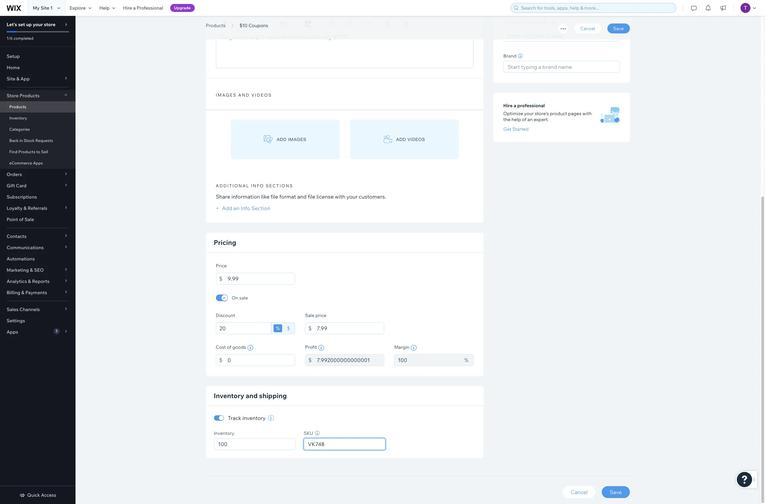 Task type: describe. For each thing, give the bounding box(es) containing it.
0 vertical spatial save
[[614, 26, 624, 31]]

automations link
[[0, 254, 76, 265]]

1/6 completed
[[7, 36, 33, 41]]

credit
[[265, 34, 280, 40]]

back in stock requests link
[[0, 135, 76, 147]]

yourself
[[230, 34, 250, 40]]

videos icon image
[[384, 135, 393, 144]]

a for hire a professional
[[514, 103, 517, 109]]

& for loyalty
[[24, 206, 27, 211]]

the
[[504, 117, 511, 123]]

reports
[[32, 279, 49, 285]]

sections
[[266, 183, 293, 189]]

products link inside $10 coupons 'form'
[[203, 22, 229, 29]]

on
[[232, 295, 238, 301]]

sale
[[240, 295, 248, 301]]

site & app
[[7, 76, 30, 82]]

contacts button
[[0, 231, 76, 242]]

communications button
[[0, 242, 76, 254]]

let's set up your store
[[7, 22, 55, 28]]

marketing & seo
[[7, 268, 44, 273]]

ecommerce apps
[[9, 161, 43, 166]]

and for videos
[[238, 93, 250, 98]]

get for get started
[[504, 126, 512, 132]]

and for shipping
[[246, 392, 258, 400]]

0 number field
[[216, 439, 294, 451]]

1 vertical spatial apps
[[7, 330, 18, 335]]

loyalty & referrals button
[[0, 203, 76, 214]]

quick access button
[[19, 493, 56, 499]]

product
[[504, 19, 524, 25]]

access
[[41, 493, 56, 499]]

sale inside $10 coupons 'form'
[[305, 313, 315, 319]]

sale price
[[305, 313, 327, 319]]

$10 inside text box
[[255, 34, 264, 40]]

store inside sidebar element
[[44, 22, 55, 28]]

videos
[[408, 137, 426, 142]]

0 horizontal spatial $10
[[206, 14, 227, 29]]

categories link
[[0, 124, 76, 135]]

tax
[[525, 19, 532, 25]]

a for hire a professional
[[133, 5, 136, 11]]

your inside optimize your store's product pages with the help of an expert.
[[525, 111, 534, 117]]

1 inside sidebar element
[[56, 330, 57, 334]]

cost of goods
[[216, 345, 246, 351]]

get started link
[[504, 126, 529, 132]]

stock
[[24, 138, 35, 143]]

0 vertical spatial %
[[276, 326, 280, 332]]

find products to sell link
[[0, 147, 76, 158]]

info tooltip image
[[411, 345, 417, 351]]

coupons up "yourself"
[[230, 14, 281, 29]]

info tooltip image for profit
[[319, 345, 324, 351]]

images
[[216, 93, 237, 98]]

info
[[251, 183, 264, 189]]

explore
[[70, 5, 86, 11]]

store products button
[[0, 90, 76, 101]]

license
[[317, 194, 334, 200]]

professional
[[137, 5, 163, 11]]

product
[[550, 111, 568, 117]]

& for marketing
[[30, 268, 33, 273]]

channels
[[20, 307, 40, 313]]

orders
[[7, 172, 22, 178]]

hire for hire a professional
[[123, 5, 132, 11]]

add for add images
[[277, 137, 287, 142]]

site inside site & app popup button
[[7, 76, 15, 82]]

this
[[289, 34, 298, 40]]

price
[[216, 263, 227, 269]]

sidebar element
[[0, 16, 76, 505]]

hire a professional
[[504, 103, 545, 109]]

sale inside sidebar element
[[25, 217, 34, 223]]

get started
[[504, 126, 529, 132]]

find products to sell
[[9, 150, 48, 154]]

1 vertical spatial cancel button
[[563, 487, 596, 499]]

contacts
[[7, 234, 27, 240]]

& for analytics
[[28, 279, 31, 285]]

$10 coupons form
[[76, 0, 766, 505]]

sales
[[7, 307, 18, 313]]

store products
[[7, 93, 40, 99]]

coupons up credit at the left of page
[[249, 23, 268, 29]]

store
[[7, 93, 19, 99]]

share information like file format and file license with your customers.
[[216, 194, 386, 200]]

back
[[9, 138, 19, 143]]

get yourself a $10 credit for this store for only $7.99!!
[[220, 34, 350, 40]]

of for point of sale
[[19, 217, 24, 223]]

referrals
[[28, 206, 47, 211]]

information
[[232, 194, 260, 200]]

seo
[[34, 268, 44, 273]]

margin
[[395, 345, 410, 351]]

sku
[[304, 431, 314, 437]]

marketing & seo button
[[0, 265, 76, 276]]

find
[[9, 150, 17, 154]]

set
[[18, 22, 25, 28]]

upgrade button
[[170, 4, 195, 12]]

Start typing a brand name field
[[506, 61, 618, 73]]

add videos
[[397, 137, 426, 142]]

home link
[[0, 62, 76, 73]]

ecommerce apps link
[[0, 158, 76, 169]]

pages
[[569, 111, 582, 117]]

goods
[[233, 345, 246, 351]]

gallery image
[[264, 135, 273, 144]]

store inside get yourself a $10 credit for this store for only $7.99!! text box
[[300, 34, 312, 40]]

quick
[[27, 493, 40, 499]]

analytics
[[7, 279, 27, 285]]

automations
[[7, 256, 35, 262]]

0 vertical spatial cancel
[[581, 26, 596, 31]]

images
[[288, 137, 307, 142]]

started
[[513, 126, 529, 132]]

1 vertical spatial inventory
[[214, 392, 244, 400]]

to
[[36, 150, 40, 154]]

add an info section link
[[216, 205, 271, 212]]

apps inside "link"
[[33, 161, 43, 166]]



Task type: locate. For each thing, give the bounding box(es) containing it.
1 vertical spatial with
[[335, 194, 346, 200]]

2 vertical spatial a
[[514, 103, 517, 109]]

1 vertical spatial store
[[300, 34, 312, 40]]

1 vertical spatial save
[[610, 490, 622, 496]]

sales channels button
[[0, 304, 76, 316]]

of inside optimize your store's product pages with the help of an expert.
[[523, 117, 527, 123]]

info
[[241, 205, 250, 212]]

coupons
[[230, 14, 281, 29], [249, 23, 268, 29]]

$10 coupons
[[206, 14, 281, 29], [240, 23, 268, 29]]

product tax group
[[504, 19, 550, 25]]

1 vertical spatial hire
[[504, 103, 513, 109]]

expert.
[[534, 117, 549, 123]]

0 vertical spatial save button
[[608, 24, 630, 33]]

in
[[19, 138, 23, 143]]

help button
[[95, 0, 119, 16]]

1 horizontal spatial store
[[300, 34, 312, 40]]

0 horizontal spatial get
[[220, 34, 229, 40]]

gift
[[7, 183, 15, 189]]

for left only
[[313, 34, 320, 40]]

gift card button
[[0, 180, 76, 192]]

inventory
[[243, 415, 266, 422]]

1 vertical spatial an
[[234, 205, 240, 212]]

store right this
[[300, 34, 312, 40]]

0 vertical spatial site
[[41, 5, 49, 11]]

hire up optimize
[[504, 103, 513, 109]]

Search for tools, apps, help & more... field
[[519, 3, 675, 13]]

0 vertical spatial 1
[[50, 5, 53, 11]]

2 add from the left
[[397, 137, 407, 142]]

setup link
[[0, 51, 76, 62]]

1 horizontal spatial hire
[[504, 103, 513, 109]]

sell
[[41, 150, 48, 154]]

hire right help button
[[123, 5, 132, 11]]

1 horizontal spatial $10
[[240, 23, 248, 29]]

store's
[[535, 111, 549, 117]]

1 vertical spatial a
[[251, 34, 254, 40]]

hire for hire a professional
[[504, 103, 513, 109]]

1 vertical spatial 1
[[56, 330, 57, 334]]

with right pages
[[583, 111, 592, 117]]

None field
[[306, 439, 384, 451]]

of right help
[[523, 117, 527, 123]]

and right format
[[297, 194, 307, 200]]

1 right my
[[50, 5, 53, 11]]

and
[[238, 93, 250, 98], [297, 194, 307, 200], [246, 392, 258, 400]]

cancel button
[[575, 24, 602, 33], [563, 487, 596, 499]]

additional info sections
[[216, 183, 293, 189]]

& right billing
[[21, 290, 24, 296]]

inventory down 'track'
[[214, 431, 234, 437]]

1 vertical spatial %
[[465, 357, 469, 364]]

videos
[[252, 93, 272, 98]]

apps
[[33, 161, 43, 166], [7, 330, 18, 335]]

rate)
[[552, 32, 564, 39]]

add for add videos
[[397, 137, 407, 142]]

loyalty
[[7, 206, 23, 211]]

marketing
[[7, 268, 29, 273]]

inventory link
[[0, 113, 76, 124]]

2 file from the left
[[308, 194, 316, 200]]

1 vertical spatial of
[[19, 217, 24, 223]]

2 horizontal spatial a
[[514, 103, 517, 109]]

of
[[523, 117, 527, 123], [19, 217, 24, 223], [227, 345, 232, 351]]

back in stock requests
[[9, 138, 53, 143]]

1 horizontal spatial file
[[308, 194, 316, 200]]

0 horizontal spatial an
[[234, 205, 240, 212]]

cancel
[[581, 26, 596, 31], [571, 490, 588, 496]]

apps down settings
[[7, 330, 18, 335]]

upgrade
[[174, 5, 191, 10]]

customers.
[[359, 194, 386, 200]]

additional
[[216, 183, 250, 189]]

2 vertical spatial of
[[227, 345, 232, 351]]

images and videos
[[216, 93, 272, 98]]

and left videos
[[238, 93, 250, 98]]

0 horizontal spatial site
[[7, 76, 15, 82]]

billing & payments button
[[0, 287, 76, 299]]

1 horizontal spatial of
[[227, 345, 232, 351]]

point
[[7, 217, 18, 223]]

hire inside $10 coupons 'form'
[[504, 103, 513, 109]]

point of sale link
[[0, 214, 76, 225]]

inventory inside inventory link
[[9, 116, 27, 121]]

file left license
[[308, 194, 316, 200]]

0 horizontal spatial with
[[335, 194, 346, 200]]

2 horizontal spatial $10
[[255, 34, 264, 40]]

of for cost of goods
[[227, 345, 232, 351]]

0 horizontal spatial %
[[276, 326, 280, 332]]

an inside optimize your store's product pages with the help of an expert.
[[528, 117, 533, 123]]

price
[[316, 313, 327, 319]]

an left expert.
[[528, 117, 533, 123]]

site right my
[[41, 5, 49, 11]]

0 vertical spatial an
[[528, 117, 533, 123]]

none field inside $10 coupons 'form'
[[306, 439, 384, 451]]

communications
[[7, 245, 44, 251]]

0 vertical spatial store
[[44, 22, 55, 28]]

$ text field
[[317, 323, 385, 335]]

subscriptions
[[7, 194, 37, 200]]

0 horizontal spatial sale
[[25, 217, 34, 223]]

1 for from the left
[[281, 34, 288, 40]]

1 vertical spatial your
[[525, 111, 534, 117]]

0 vertical spatial and
[[238, 93, 250, 98]]

1 vertical spatial and
[[297, 194, 307, 200]]

site & app button
[[0, 73, 76, 85]]

on sale
[[232, 295, 248, 301]]

your down 'professional'
[[525, 111, 534, 117]]

my site 1
[[33, 5, 53, 11]]

optimize your store's product pages with the help of an expert.
[[504, 111, 592, 123]]

billing & payments
[[7, 290, 47, 296]]

2 horizontal spatial info tooltip image
[[551, 20, 556, 25]]

your right up
[[33, 22, 43, 28]]

1 horizontal spatial apps
[[33, 161, 43, 166]]

add right videos icon
[[397, 137, 407, 142]]

billing
[[7, 290, 20, 296]]

0 vertical spatial sale
[[25, 217, 34, 223]]

orders button
[[0, 169, 76, 180]]

1 horizontal spatial info tooltip image
[[319, 345, 324, 351]]

& left seo on the left bottom of the page
[[30, 268, 33, 273]]

info tooltip image right group on the top right of page
[[551, 20, 556, 25]]

analytics & reports button
[[0, 276, 76, 287]]

settings
[[7, 318, 25, 324]]

of right point
[[19, 217, 24, 223]]

sales channels
[[7, 307, 40, 313]]

&
[[16, 76, 19, 82], [24, 206, 27, 211], [30, 268, 33, 273], [28, 279, 31, 285], [21, 290, 24, 296]]

1 horizontal spatial a
[[251, 34, 254, 40]]

your left 'customers.'
[[347, 194, 358, 200]]

0 vertical spatial with
[[583, 111, 592, 117]]

only
[[321, 34, 332, 40]]

0 vertical spatial cancel button
[[575, 24, 602, 33]]

1 horizontal spatial your
[[347, 194, 358, 200]]

1 horizontal spatial with
[[583, 111, 592, 117]]

0 horizontal spatial for
[[281, 34, 288, 40]]

of inside sidebar element
[[19, 217, 24, 223]]

& right loyalty on the top of the page
[[24, 206, 27, 211]]

for left this
[[281, 34, 288, 40]]

a right "yourself"
[[251, 34, 254, 40]]

& left reports
[[28, 279, 31, 285]]

1 horizontal spatial site
[[41, 5, 49, 11]]

save
[[614, 26, 624, 31], [610, 490, 622, 496]]

0 vertical spatial inventory
[[9, 116, 27, 121]]

hire
[[123, 5, 132, 11], [504, 103, 513, 109]]

1 horizontal spatial an
[[528, 117, 533, 123]]

2 for from the left
[[313, 34, 320, 40]]

None text field
[[228, 355, 295, 367]]

false text field
[[216, 30, 474, 68]]

2 vertical spatial inventory
[[214, 431, 234, 437]]

& left app
[[16, 76, 19, 82]]

1 vertical spatial site
[[7, 76, 15, 82]]

0 vertical spatial a
[[133, 5, 136, 11]]

store
[[44, 22, 55, 28], [300, 34, 312, 40]]

1 vertical spatial save button
[[602, 487, 630, 499]]

1 horizontal spatial get
[[504, 126, 512, 132]]

subscriptions link
[[0, 192, 76, 203]]

discount
[[216, 313, 235, 319]]

info tooltip image right goods at left
[[248, 345, 254, 351]]

1 vertical spatial cancel
[[571, 490, 588, 496]]

products inside popup button
[[20, 93, 40, 99]]

inventory up 'track'
[[214, 392, 244, 400]]

& inside dropdown button
[[30, 268, 33, 273]]

products link
[[203, 22, 229, 29], [0, 101, 76, 113]]

1 horizontal spatial 1
[[56, 330, 57, 334]]

inventory up categories
[[9, 116, 27, 121]]

and left shipping in the left bottom of the page
[[246, 392, 258, 400]]

get for get yourself a $10 credit for this store for only $7.99!!
[[220, 34, 229, 40]]

2 horizontal spatial your
[[525, 111, 534, 117]]

store down my site 1
[[44, 22, 55, 28]]

section
[[252, 205, 271, 212]]

a up optimize
[[514, 103, 517, 109]]

& for billing
[[21, 290, 24, 296]]

sale
[[25, 217, 34, 223], [305, 313, 315, 319]]

your inside sidebar element
[[33, 22, 43, 28]]

0 vertical spatial hire
[[123, 5, 132, 11]]

hire a professional link
[[119, 0, 167, 16]]

with
[[583, 111, 592, 117], [335, 194, 346, 200]]

info tooltip image right profit
[[319, 345, 324, 351]]

0 horizontal spatial a
[[133, 5, 136, 11]]

0 horizontal spatial your
[[33, 22, 43, 28]]

quick access
[[27, 493, 56, 499]]

1 horizontal spatial sale
[[305, 313, 315, 319]]

apps down find products to sell link
[[33, 161, 43, 166]]

get down the
[[504, 126, 512, 132]]

with inside optimize your store's product pages with the help of an expert.
[[583, 111, 592, 117]]

1 horizontal spatial for
[[313, 34, 320, 40]]

sale left price
[[305, 313, 315, 319]]

file
[[271, 194, 278, 200], [308, 194, 316, 200]]

0 horizontal spatial 1
[[50, 5, 53, 11]]

0 vertical spatial products link
[[203, 22, 229, 29]]

1 horizontal spatial products link
[[203, 22, 229, 29]]

& for site
[[16, 76, 19, 82]]

gift card
[[7, 183, 27, 189]]

0 vertical spatial of
[[523, 117, 527, 123]]

1/6
[[7, 36, 13, 41]]

0 vertical spatial your
[[33, 22, 43, 28]]

1 down settings link at the left of page
[[56, 330, 57, 334]]

0 horizontal spatial add
[[277, 137, 287, 142]]

(default
[[532, 32, 551, 39]]

None text field
[[228, 273, 295, 285], [216, 323, 271, 335], [317, 355, 385, 367], [395, 355, 461, 367], [228, 273, 295, 285], [216, 323, 271, 335], [317, 355, 385, 367], [395, 355, 461, 367]]

hire a professional
[[123, 5, 163, 11]]

help
[[512, 117, 522, 123]]

1 vertical spatial get
[[504, 126, 512, 132]]

1 horizontal spatial %
[[465, 357, 469, 364]]

of right cost
[[227, 345, 232, 351]]

file right like
[[271, 194, 278, 200]]

settings link
[[0, 316, 76, 327]]

0 horizontal spatial of
[[19, 217, 24, 223]]

1 add from the left
[[277, 137, 287, 142]]

sale down loyalty & referrals
[[25, 217, 34, 223]]

& inside "dropdown button"
[[24, 206, 27, 211]]

a left the professional
[[133, 5, 136, 11]]

0 horizontal spatial products link
[[0, 101, 76, 113]]

0 horizontal spatial info tooltip image
[[248, 345, 254, 351]]

requests
[[35, 138, 53, 143]]

with right license
[[335, 194, 346, 200]]

0 horizontal spatial apps
[[7, 330, 18, 335]]

1 file from the left
[[271, 194, 278, 200]]

add an info section
[[221, 205, 271, 212]]

0 horizontal spatial file
[[271, 194, 278, 200]]

info tooltip image
[[551, 20, 556, 25], [248, 345, 254, 351], [319, 345, 324, 351]]

analytics & reports
[[7, 279, 49, 285]]

profit
[[305, 345, 317, 351]]

site down home
[[7, 76, 15, 82]]

1 vertical spatial products link
[[0, 101, 76, 113]]

info tooltip image for cost of goods
[[248, 345, 254, 351]]

0 horizontal spatial hire
[[123, 5, 132, 11]]

0 vertical spatial get
[[220, 34, 229, 40]]

format
[[280, 194, 296, 200]]

1 vertical spatial sale
[[305, 313, 315, 319]]

your
[[33, 22, 43, 28], [525, 111, 534, 117], [347, 194, 358, 200]]

add right gallery icon
[[277, 137, 287, 142]]

$7.99!!
[[333, 34, 350, 40]]

ecommerce
[[9, 161, 32, 166]]

2 vertical spatial your
[[347, 194, 358, 200]]

like
[[261, 194, 270, 200]]

2 horizontal spatial of
[[523, 117, 527, 123]]

0 vertical spatial apps
[[33, 161, 43, 166]]

home
[[7, 65, 20, 71]]

products
[[206, 23, 226, 29], [508, 32, 531, 39], [20, 93, 40, 99], [9, 104, 26, 109], [18, 150, 35, 154]]

inventory and shipping
[[214, 392, 287, 400]]

setup
[[7, 53, 20, 59]]

get inside text box
[[220, 34, 229, 40]]

1 horizontal spatial add
[[397, 137, 407, 142]]

get left "yourself"
[[220, 34, 229, 40]]

a inside text box
[[251, 34, 254, 40]]

0 horizontal spatial store
[[44, 22, 55, 28]]

an left info
[[234, 205, 240, 212]]

2 vertical spatial and
[[246, 392, 258, 400]]



Task type: vqa. For each thing, say whether or not it's contained in the screenshot.
1/6 completed
yes



